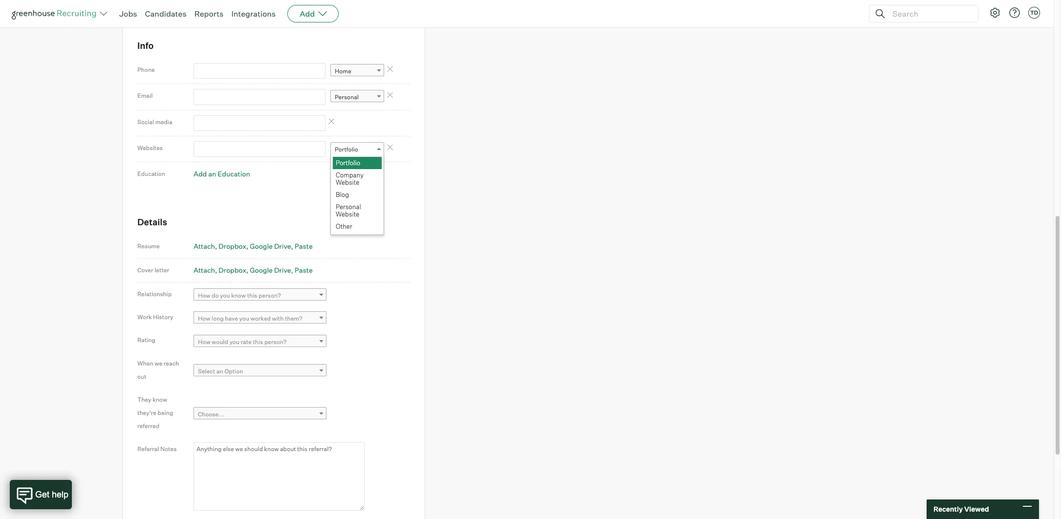 Task type: locate. For each thing, give the bounding box(es) containing it.
how left long
[[198, 315, 211, 322]]

1 horizontal spatial add
[[300, 9, 315, 19]]

home
[[335, 67, 352, 75]]

recently
[[934, 505, 963, 514]]

paste for resume
[[295, 242, 313, 250]]

drive
[[274, 242, 291, 250], [274, 266, 291, 274]]

dropbox link for resume
[[219, 242, 249, 250]]

1 attach from the top
[[194, 242, 215, 250]]

person? down with on the bottom left
[[265, 338, 287, 346]]

0 vertical spatial paste
[[295, 242, 313, 250]]

2 paste link from the top
[[295, 266, 313, 274]]

1 vertical spatial an
[[217, 368, 223, 375]]

we
[[155, 360, 162, 367]]

1 vertical spatial drive
[[274, 266, 291, 274]]

2 vertical spatial you
[[230, 338, 240, 346]]

1 vertical spatial know
[[153, 396, 167, 403]]

how would you rate this person?
[[198, 338, 287, 346]]

1 vertical spatial add
[[194, 170, 207, 178]]

how for how long have you worked with them?
[[198, 315, 211, 322]]

1 vertical spatial personal
[[336, 203, 361, 211]]

None text field
[[194, 63, 326, 79], [194, 89, 326, 105], [194, 141, 326, 157], [194, 63, 326, 79], [194, 89, 326, 105], [194, 141, 326, 157]]

0 vertical spatial dropbox link
[[219, 242, 249, 250]]

choose... link
[[194, 407, 327, 421]]

1 vertical spatial this
[[253, 338, 263, 346]]

personal inside portfolio company website blog personal website other
[[336, 203, 361, 211]]

attach link for cover letter
[[194, 266, 217, 274]]

know right the do
[[231, 292, 246, 299]]

paste link for cover letter
[[295, 266, 313, 274]]

viewed
[[965, 505, 990, 514]]

person? for how do you know this person?
[[259, 292, 281, 299]]

None text field
[[194, 115, 326, 131]]

2 google drive link from the top
[[250, 266, 293, 274]]

paste for cover letter
[[295, 266, 313, 274]]

0 vertical spatial this
[[247, 292, 257, 299]]

do
[[212, 292, 219, 299]]

0 vertical spatial portfolio
[[335, 146, 358, 153]]

referral notes
[[137, 445, 177, 453]]

you right the have
[[239, 315, 249, 322]]

0 vertical spatial google drive link
[[250, 242, 293, 250]]

how long have you worked with them? link
[[194, 312, 327, 326]]

cover letter
[[137, 266, 169, 274]]

0 vertical spatial attach link
[[194, 242, 217, 250]]

0 horizontal spatial know
[[153, 396, 167, 403]]

1 vertical spatial attach
[[194, 266, 215, 274]]

person? up with on the bottom left
[[259, 292, 281, 299]]

td button
[[1029, 7, 1041, 19]]

integrations
[[231, 9, 276, 19]]

2 drive from the top
[[274, 266, 291, 274]]

you for rate
[[230, 338, 240, 346]]

education
[[218, 170, 250, 178], [137, 170, 165, 178]]

1 vertical spatial google drive link
[[250, 266, 293, 274]]

recently viewed
[[934, 505, 990, 514]]

1 vertical spatial dropbox link
[[219, 266, 249, 274]]

referred
[[137, 422, 159, 430]]

attach link
[[194, 242, 217, 250], [194, 266, 217, 274]]

personal down 'blog'
[[336, 203, 361, 211]]

candidates link
[[145, 9, 187, 19]]

you left rate
[[230, 338, 240, 346]]

reports
[[194, 9, 224, 19]]

1 vertical spatial attach link
[[194, 266, 217, 274]]

1 attach link from the top
[[194, 242, 217, 250]]

0 vertical spatial you
[[220, 292, 230, 299]]

you
[[220, 292, 230, 299], [239, 315, 249, 322], [230, 338, 240, 346]]

1 dropbox link from the top
[[219, 242, 249, 250]]

referral
[[137, 445, 159, 453]]

0 vertical spatial dropbox
[[219, 242, 246, 250]]

dropbox for resume
[[219, 242, 246, 250]]

media
[[155, 118, 172, 125]]

1 vertical spatial paste link
[[295, 266, 313, 274]]

Search text field
[[890, 7, 970, 21]]

2 vertical spatial how
[[198, 338, 211, 346]]

personal down home
[[335, 94, 359, 101]]

0 vertical spatial drive
[[274, 242, 291, 250]]

an
[[208, 170, 216, 178], [217, 368, 223, 375]]

2 how from the top
[[198, 315, 211, 322]]

google drive link
[[250, 242, 293, 250], [250, 266, 293, 274]]

this for know
[[247, 292, 257, 299]]

paste
[[295, 242, 313, 250], [295, 266, 313, 274]]

how left would
[[198, 338, 211, 346]]

attach dropbox google drive paste
[[194, 242, 313, 250], [194, 266, 313, 274]]

1 dropbox from the top
[[219, 242, 246, 250]]

1 vertical spatial website
[[336, 210, 360, 218]]

paste link
[[295, 242, 313, 250], [295, 266, 313, 274]]

attach for resume
[[194, 242, 215, 250]]

add
[[300, 9, 315, 19], [194, 170, 207, 178]]

1 how from the top
[[198, 292, 211, 299]]

1 drive from the top
[[274, 242, 291, 250]]

select an option
[[198, 368, 243, 375]]

2 attach dropbox google drive paste from the top
[[194, 266, 313, 274]]

history
[[153, 313, 173, 321]]

info
[[137, 40, 154, 51]]

this for rate
[[253, 338, 263, 346]]

personal
[[335, 94, 359, 101], [336, 203, 361, 211]]

0 vertical spatial google
[[250, 242, 273, 250]]

when
[[137, 360, 153, 367]]

work history
[[137, 313, 173, 321]]

this
[[247, 292, 257, 299], [253, 338, 263, 346]]

how
[[198, 292, 211, 299], [198, 315, 211, 322], [198, 338, 211, 346]]

attach
[[194, 242, 215, 250], [194, 266, 215, 274]]

1 vertical spatial person?
[[265, 338, 287, 346]]

know
[[231, 292, 246, 299], [153, 396, 167, 403]]

0 vertical spatial how
[[198, 292, 211, 299]]

portfolio inside portfolio company website blog personal website other
[[336, 159, 360, 167]]

dropbox link
[[219, 242, 249, 250], [219, 266, 249, 274]]

1 google drive link from the top
[[250, 242, 293, 250]]

company
[[336, 171, 364, 179]]

0 vertical spatial website
[[336, 179, 360, 186]]

person?
[[259, 292, 281, 299], [265, 338, 287, 346]]

this right rate
[[253, 338, 263, 346]]

websites
[[137, 144, 163, 152]]

1 paste from the top
[[295, 242, 313, 250]]

0 vertical spatial add
[[300, 9, 315, 19]]

0 vertical spatial person?
[[259, 292, 281, 299]]

0 vertical spatial attach dropbox google drive paste
[[194, 242, 313, 250]]

attach for cover letter
[[194, 266, 215, 274]]

website
[[336, 179, 360, 186], [336, 210, 360, 218]]

1 attach dropbox google drive paste from the top
[[194, 242, 313, 250]]

integrations link
[[231, 9, 276, 19]]

website up 'blog'
[[336, 179, 360, 186]]

1 google from the top
[[250, 242, 273, 250]]

2 attach from the top
[[194, 266, 215, 274]]

google
[[250, 242, 273, 250], [250, 266, 273, 274]]

dropbox
[[219, 242, 246, 250], [219, 266, 246, 274]]

you right the do
[[220, 292, 230, 299]]

3 how from the top
[[198, 338, 211, 346]]

google drive link for cover letter
[[250, 266, 293, 274]]

add inside popup button
[[300, 9, 315, 19]]

personal link
[[331, 90, 384, 104]]

1 vertical spatial how
[[198, 315, 211, 322]]

portfolio company website blog personal website other
[[336, 159, 364, 230]]

worked
[[251, 315, 271, 322]]

how for how would you rate this person?
[[198, 338, 211, 346]]

choose...
[[198, 411, 224, 418]]

1 vertical spatial google
[[250, 266, 273, 274]]

jobs link
[[119, 9, 137, 19]]

1 vertical spatial paste
[[295, 266, 313, 274]]

this up how long have you worked with them?
[[247, 292, 257, 299]]

Referral Notes text field
[[194, 442, 365, 511]]

0 vertical spatial know
[[231, 292, 246, 299]]

being
[[158, 409, 173, 416]]

1 vertical spatial attach dropbox google drive paste
[[194, 266, 313, 274]]

0 horizontal spatial add
[[194, 170, 207, 178]]

0 vertical spatial an
[[208, 170, 216, 178]]

how left the do
[[198, 292, 211, 299]]

2 dropbox from the top
[[219, 266, 246, 274]]

2 google from the top
[[250, 266, 273, 274]]

1 vertical spatial portfolio
[[336, 159, 360, 167]]

reach
[[164, 360, 179, 367]]

other
[[336, 223, 352, 230]]

2 attach link from the top
[[194, 266, 217, 274]]

0 vertical spatial attach
[[194, 242, 215, 250]]

website up other
[[336, 210, 360, 218]]

2 dropbox link from the top
[[219, 266, 249, 274]]

portfolio
[[335, 146, 358, 153], [336, 159, 360, 167]]

know inside they know they're being referred
[[153, 396, 167, 403]]

know up being
[[153, 396, 167, 403]]

1 paste link from the top
[[295, 242, 313, 250]]

relationship
[[137, 290, 172, 298]]

select an option link
[[194, 364, 327, 379]]

0 vertical spatial paste link
[[295, 242, 313, 250]]

2 paste from the top
[[295, 266, 313, 274]]

1 vertical spatial dropbox
[[219, 266, 246, 274]]



Task type: describe. For each thing, give the bounding box(es) containing it.
jobs
[[119, 9, 137, 19]]

details
[[137, 217, 167, 228]]

*
[[137, 8, 140, 16]]

when we reach out
[[137, 360, 179, 380]]

have
[[225, 315, 238, 322]]

drive for resume
[[274, 242, 291, 250]]

long
[[212, 315, 224, 322]]

0 vertical spatial personal
[[335, 94, 359, 101]]

they're
[[137, 409, 156, 416]]

how do you know this person?
[[198, 292, 281, 299]]

=
[[141, 8, 145, 16]]

0 horizontal spatial education
[[137, 170, 165, 178]]

select
[[198, 368, 215, 375]]

would
[[212, 338, 228, 346]]

td button
[[1027, 5, 1043, 21]]

add an education link
[[194, 170, 250, 178]]

configure image
[[990, 7, 1001, 19]]

2 website from the top
[[336, 210, 360, 218]]

with
[[272, 315, 284, 322]]

paste link for resume
[[295, 242, 313, 250]]

work
[[137, 313, 152, 321]]

phone
[[137, 66, 155, 73]]

email
[[137, 92, 153, 99]]

option
[[225, 368, 243, 375]]

notes
[[160, 445, 177, 453]]

letter
[[155, 266, 169, 274]]

how for how do you know this person?
[[198, 292, 211, 299]]

you for know
[[220, 292, 230, 299]]

1 horizontal spatial education
[[218, 170, 250, 178]]

required
[[147, 8, 171, 16]]

resume
[[137, 242, 160, 250]]

add for add
[[300, 9, 315, 19]]

how do you know this person? link
[[194, 289, 327, 303]]

they
[[137, 396, 151, 403]]

candidates
[[145, 9, 187, 19]]

portfolio link
[[331, 142, 384, 157]]

attach dropbox google drive paste for cover letter
[[194, 266, 313, 274]]

dropbox for cover letter
[[219, 266, 246, 274]]

social media
[[137, 118, 172, 125]]

google drive link for resume
[[250, 242, 293, 250]]

add button
[[288, 5, 339, 22]]

* = required
[[137, 8, 171, 16]]

drive for cover letter
[[274, 266, 291, 274]]

dropbox link for cover letter
[[219, 266, 249, 274]]

google for resume
[[250, 242, 273, 250]]

attach link for resume
[[194, 242, 217, 250]]

social
[[137, 118, 154, 125]]

reports link
[[194, 9, 224, 19]]

out
[[137, 373, 146, 380]]

person? for how would you rate this person?
[[265, 338, 287, 346]]

cover
[[137, 266, 153, 274]]

how would you rate this person? link
[[194, 335, 327, 349]]

add an education
[[194, 170, 250, 178]]

greenhouse recruiting image
[[12, 8, 100, 20]]

add for add an education
[[194, 170, 207, 178]]

how long have you worked with them?
[[198, 315, 303, 322]]

them?
[[285, 315, 303, 322]]

rating
[[137, 337, 155, 344]]

1 vertical spatial you
[[239, 315, 249, 322]]

they know they're being referred
[[137, 396, 173, 430]]

google for cover letter
[[250, 266, 273, 274]]

portfolio for portfolio company website blog personal website other
[[336, 159, 360, 167]]

td
[[1031, 9, 1039, 16]]

an for select
[[217, 368, 223, 375]]

portfolio for portfolio
[[335, 146, 358, 153]]

1 horizontal spatial know
[[231, 292, 246, 299]]

1 website from the top
[[336, 179, 360, 186]]

attach dropbox google drive paste for resume
[[194, 242, 313, 250]]

home link
[[331, 64, 384, 78]]

blog
[[336, 191, 349, 199]]

rate
[[241, 338, 252, 346]]

an for add
[[208, 170, 216, 178]]



Task type: vqa. For each thing, say whether or not it's contained in the screenshot.


